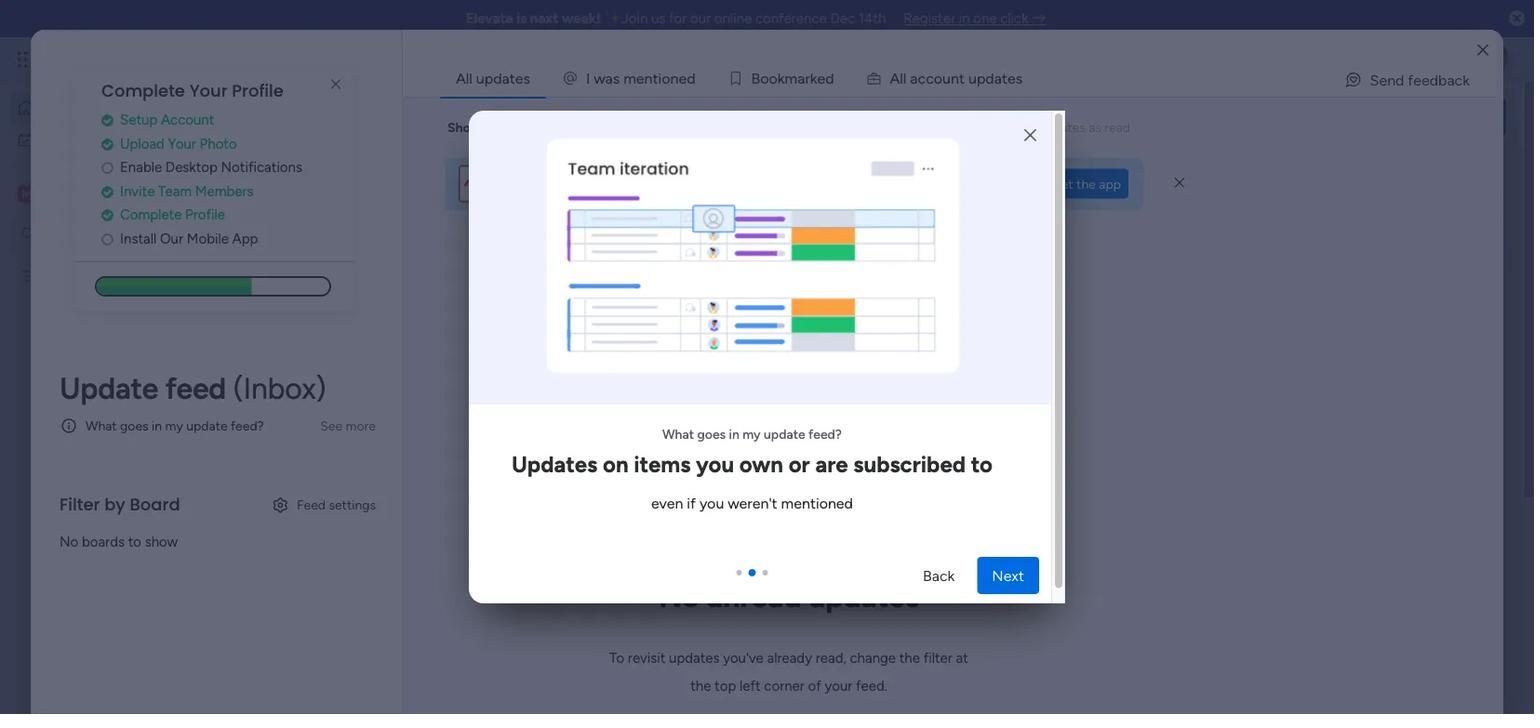 Task type: describe. For each thing, give the bounding box(es) containing it.
i
[[586, 69, 590, 87]]

i w a s m e n t i o n e d
[[586, 69, 695, 87]]

no unread updates
[[659, 579, 919, 615]]

work inside main workspace work management
[[398, 626, 428, 643]]

upload your photo
[[120, 135, 237, 152]]

all updates link
[[441, 60, 545, 96]]

account
[[161, 111, 214, 128]]

0 vertical spatial management
[[188, 49, 289, 70]]

4 o from the left
[[934, 69, 943, 87]]

management inside list box
[[89, 268, 166, 284]]

click
[[1000, 10, 1028, 27]]

m for a
[[785, 69, 798, 87]]

filter by board
[[60, 493, 180, 517]]

update for what goes in my update feed? updates on items you own or are subscribed to
[[764, 426, 805, 442]]

us
[[651, 10, 665, 27]]

1 horizontal spatial (inbox)
[[413, 481, 469, 501]]

desktop
[[165, 159, 218, 176]]

1 o from the left
[[662, 69, 670, 87]]

monday work management
[[83, 49, 289, 70]]

main for main workspace work management
[[376, 600, 412, 620]]

2 n from the left
[[670, 69, 679, 87]]

2 horizontal spatial dapulse x slim image
[[1478, 172, 1501, 194]]

component image
[[311, 406, 327, 423]]

to inside what goes in my update feed? updates on items you own or are subscribed to
[[971, 451, 993, 478]]

workspace selection element
[[18, 183, 155, 207]]

1 horizontal spatial lottie animation image
[[453, 111, 1051, 405]]

invite team members
[[120, 183, 253, 199]]

0 horizontal spatial updates
[[476, 69, 530, 87]]

if
[[687, 494, 696, 512]]

1 vertical spatial you
[[700, 494, 724, 512]]

workspace image
[[18, 184, 36, 204]]

app
[[232, 230, 258, 247]]

enable
[[120, 159, 162, 176]]

1 n from the left
[[644, 69, 653, 87]]

you've
[[723, 650, 764, 667]]

1 horizontal spatial management
[[391, 378, 481, 396]]

at
[[956, 650, 968, 667]]

boards,
[[450, 118, 499, 135]]

see plans button
[[300, 46, 390, 73]]

elevate
[[466, 10, 513, 27]]

back button
[[908, 557, 970, 594]]

read,
[[816, 650, 846, 667]]

goes for what goes in my update feed? updates on items you own or are subscribed to
[[697, 426, 726, 442]]

the inside button
[[1077, 176, 1096, 192]]

dec
[[830, 10, 855, 27]]

your left phone
[[712, 176, 737, 192]]

terry!
[[365, 99, 398, 114]]

see more button
[[313, 411, 383, 441]]

my work button
[[11, 125, 200, 155]]

1 vertical spatial lottie animation image
[[0, 527, 237, 715]]

afternoon,
[[301, 99, 361, 114]]

register in one click →
[[904, 10, 1046, 27]]

install our mobile app
[[120, 230, 258, 247]]

boards
[[82, 534, 125, 551]]

see plans
[[325, 52, 382, 67]]

m for e
[[623, 69, 636, 87]]

register
[[904, 10, 955, 27]]

unread
[[706, 579, 801, 615]]

updates for no unread updates
[[809, 579, 919, 615]]

0 horizontal spatial profile
[[185, 206, 225, 223]]

get
[[1051, 176, 1073, 192]]

what goes in my update feed?
[[86, 418, 264, 434]]

online
[[714, 10, 752, 27]]

check circle image for upload
[[101, 137, 113, 151]]

feed
[[297, 497, 326, 513]]

0 horizontal spatial (inbox)
[[233, 371, 326, 406]]

or
[[789, 451, 810, 478]]

1 e from the left
[[636, 69, 644, 87]]

even
[[651, 494, 683, 512]]

all
[[456, 69, 472, 87]]

management inside main workspace work management
[[432, 626, 514, 643]]

install our mobile app link
[[101, 228, 353, 249]]

2 vertical spatial to
[[128, 534, 141, 551]]

w
[[594, 69, 605, 87]]

my for my workspaces
[[314, 544, 338, 564]]

3 e from the left
[[817, 69, 825, 87]]

2 e from the left
[[679, 69, 687, 87]]

next button
[[977, 557, 1039, 594]]

enable desktop notifications link
[[101, 157, 353, 178]]

settings
[[329, 497, 376, 513]]

notifications
[[573, 176, 646, 192]]

3 n from the left
[[951, 69, 959, 87]]

your right receive
[[543, 176, 569, 192]]

1 u from the left
[[943, 69, 951, 87]]

updates for to revisit updates you've already read, change the filter at the top left corner of your feed.
[[669, 650, 720, 667]]

register in one click → link
[[904, 10, 1046, 27]]

tab list containing all updates
[[440, 60, 1496, 97]]

back
[[923, 567, 955, 585]]

project management list box
[[0, 257, 237, 543]]

filter
[[924, 650, 953, 667]]

upload your photo link
[[101, 133, 353, 154]]

i
[[658, 69, 662, 87]]

0 horizontal spatial dapulse x slim image
[[1024, 126, 1036, 147]]

your inside good afternoon, terry! quickly access your recent boards, inbox and workspaces
[[369, 118, 399, 135]]

b o o k m a r k e d
[[751, 69, 834, 87]]

0 horizontal spatial the
[[690, 678, 711, 695]]

close image
[[1477, 43, 1489, 57]]

notifications
[[221, 159, 302, 176]]

complete for complete your profile
[[101, 79, 185, 103]]

members
[[195, 183, 253, 199]]

2 horizontal spatial in
[[959, 10, 970, 27]]

no for no boards to show
[[60, 534, 78, 551]]

Search in workspace field
[[39, 223, 155, 245]]

4 e from the left
[[1007, 69, 1016, 87]]

complete profile
[[120, 206, 225, 223]]

workspace for main workspace work management
[[416, 600, 497, 620]]

our
[[690, 10, 711, 27]]

home button
[[11, 93, 200, 123]]

1 vertical spatial project management
[[338, 378, 481, 396]]

install
[[120, 230, 157, 247]]

even if you weren't mentioned
[[651, 494, 853, 512]]

dapulse x slim image
[[325, 73, 347, 96]]

1 vertical spatial management
[[366, 408, 442, 424]]

what for what goes in my update feed? updates on items you own or are subscribed to
[[662, 426, 694, 442]]

terry turtle image
[[1482, 45, 1512, 74]]

1 vertical spatial workspace
[[488, 408, 551, 424]]

my for what goes in my update feed?
[[165, 418, 183, 434]]

1 t from the left
[[653, 69, 658, 87]]

3 a from the left
[[910, 69, 918, 87]]

✨
[[604, 10, 618, 27]]

all updates
[[456, 69, 530, 87]]

a l l a c c o u n t u p d a t e s
[[890, 69, 1023, 87]]

recently visited
[[314, 190, 438, 210]]

your for profile
[[189, 79, 228, 103]]

one
[[973, 10, 997, 27]]

0 vertical spatial update
[[60, 371, 158, 406]]

your inside the to revisit updates you've already read, change the filter at the top left corner of your feed.
[[825, 678, 853, 695]]

main workspace
[[43, 185, 153, 203]]

next
[[530, 10, 559, 27]]

main for main workspace
[[43, 185, 75, 203]]

2 d from the left
[[825, 69, 834, 87]]

2 t from the left
[[959, 69, 965, 87]]

invite
[[120, 183, 155, 199]]

project inside list box
[[44, 268, 86, 284]]

public board image
[[311, 377, 331, 397]]

work management > main workspace
[[334, 408, 551, 424]]

1 vertical spatial the
[[899, 650, 920, 667]]

p
[[977, 69, 986, 87]]

week!
[[562, 10, 601, 27]]

plans
[[351, 52, 382, 67]]

2 k from the left
[[810, 69, 817, 87]]

get the app button
[[1044, 169, 1129, 199]]

>
[[446, 408, 454, 424]]

1 vertical spatial main
[[457, 408, 485, 424]]

work inside button
[[62, 132, 90, 148]]

complete profile link
[[101, 204, 353, 225]]

feed? for what goes in my update feed?
[[231, 418, 264, 434]]

feed settings
[[297, 497, 376, 513]]



Task type: locate. For each thing, give the bounding box(es) containing it.
my up own
[[743, 426, 761, 442]]

feed? left component icon
[[231, 418, 264, 434]]

0 element
[[475, 480, 498, 502], [475, 480, 498, 502]]

o left p
[[934, 69, 943, 87]]

see inside the 'see plans' button
[[325, 52, 348, 67]]

is
[[517, 10, 527, 27]]

complete for complete profile
[[120, 206, 182, 223]]

0 vertical spatial check circle image
[[101, 184, 113, 198]]

1 vertical spatial profile
[[185, 206, 225, 223]]

my up board
[[165, 418, 183, 434]]

d for a l l a c c o u n t u p d a t e s
[[986, 69, 994, 87]]

3 o from the left
[[769, 69, 778, 87]]

0 vertical spatial workspaces
[[572, 118, 652, 135]]

0 vertical spatial check circle image
[[101, 113, 113, 127]]

goes for what goes in my update feed?
[[120, 418, 149, 434]]

update for what goes in my update feed?
[[186, 418, 228, 434]]

o
[[662, 69, 670, 87], [760, 69, 769, 87], [769, 69, 778, 87], [934, 69, 943, 87]]

0 vertical spatial feed
[[165, 371, 226, 406]]

2 l from the left
[[903, 69, 907, 87]]

team
[[158, 183, 192, 199]]

update
[[186, 418, 228, 434], [764, 426, 805, 442]]

1 vertical spatial your
[[168, 135, 196, 152]]

what goes in my update feed? updates on items you own or are subscribed to
[[512, 426, 993, 478]]

1 vertical spatial update feed (inbox)
[[314, 481, 469, 501]]

check circle image left setup
[[101, 113, 113, 127]]

circle o image
[[101, 232, 113, 246]]

the left top
[[690, 678, 711, 695]]

check circle image inside complete profile link
[[101, 208, 113, 222]]

1 horizontal spatial workspaces
[[572, 118, 652, 135]]

access
[[319, 118, 365, 135]]

see left the more
[[320, 418, 342, 434]]

1 horizontal spatial feed?
[[809, 426, 842, 442]]

the left filter
[[899, 650, 920, 667]]

profile up mobile
[[185, 206, 225, 223]]

0 vertical spatial management
[[89, 268, 166, 284]]

management up work management > main workspace
[[391, 378, 481, 396]]

1 horizontal spatial main
[[376, 600, 412, 620]]

0 horizontal spatial k
[[778, 69, 785, 87]]

work right component icon
[[334, 408, 362, 424]]

good afternoon, terry! quickly access your recent boards, inbox and workspaces
[[265, 99, 652, 135]]

your inside "link"
[[168, 135, 196, 152]]

more
[[346, 418, 376, 434]]

0 vertical spatial see
[[325, 52, 348, 67]]

feed up what goes in my update feed?
[[165, 371, 226, 406]]

0 horizontal spatial workspaces
[[342, 544, 433, 564]]

your
[[369, 118, 399, 135], [543, 176, 569, 192], [712, 176, 737, 192], [825, 678, 853, 695]]

o down us
[[662, 69, 670, 87]]

1 vertical spatial update
[[314, 481, 370, 501]]

feed? inside what goes in my update feed? updates on items you own or are subscribed to
[[809, 426, 842, 442]]

feed.
[[856, 678, 887, 695]]

m left r on the right
[[785, 69, 798, 87]]

my for my work
[[41, 132, 59, 148]]

workspace for main workspace
[[79, 185, 153, 203]]

0 vertical spatial profile
[[232, 79, 284, 103]]

corner
[[764, 678, 805, 695]]

1 horizontal spatial m
[[785, 69, 798, 87]]

o left r on the right
[[760, 69, 769, 87]]

1 vertical spatial my
[[314, 544, 338, 564]]

0 vertical spatial my
[[41, 132, 59, 148]]

t left p
[[959, 69, 965, 87]]

1 horizontal spatial no
[[659, 579, 699, 615]]

what for what goes in my update feed?
[[86, 418, 117, 434]]

1 horizontal spatial my
[[314, 544, 338, 564]]

my down feed settings button
[[314, 544, 338, 564]]

setup account link
[[101, 110, 353, 131]]

1 horizontal spatial to
[[696, 176, 708, 192]]

no
[[60, 534, 78, 551], [659, 579, 699, 615]]

t right the w
[[653, 69, 658, 87]]

main down the my workspaces
[[376, 600, 412, 620]]

your down the "account"
[[168, 135, 196, 152]]

see
[[325, 52, 348, 67], [320, 418, 342, 434]]

work
[[150, 49, 184, 70], [62, 132, 90, 148], [334, 408, 362, 424], [398, 626, 428, 643]]

what inside what goes in my update feed? updates on items you own or are subscribed to
[[662, 426, 694, 442]]

check circle image for complete
[[101, 208, 113, 222]]

a right 'a'
[[910, 69, 918, 87]]

1 vertical spatial management
[[391, 378, 481, 396]]

on
[[603, 451, 628, 478]]

you inside what goes in my update feed? updates on items you own or are subscribed to
[[696, 451, 734, 478]]

4 a from the left
[[994, 69, 1002, 87]]

feedback
[[1408, 71, 1470, 89]]

project management up work management > main workspace
[[338, 378, 481, 396]]

your
[[189, 79, 228, 103], [168, 135, 196, 152]]

2 u from the left
[[968, 69, 977, 87]]

1 check circle image from the top
[[101, 113, 113, 127]]

2 horizontal spatial the
[[1077, 176, 1096, 192]]

the right get
[[1077, 176, 1096, 192]]

already
[[767, 650, 812, 667]]

→
[[1032, 10, 1046, 27]]

my
[[41, 132, 59, 148], [314, 544, 338, 564]]

and
[[544, 118, 568, 135]]

0 horizontal spatial main
[[43, 185, 75, 203]]

my inside what goes in my update feed? updates on items you own or are subscribed to
[[743, 426, 761, 442]]

n left i at the left top of page
[[644, 69, 653, 87]]

monday
[[83, 49, 147, 70]]

d for i w a s m e n t i o n e d
[[687, 69, 695, 87]]

in for what goes in my update feed? updates on items you own or are subscribed to
[[729, 426, 739, 442]]

a right p
[[994, 69, 1002, 87]]

1 vertical spatial to
[[971, 451, 993, 478]]

to revisit updates you've already read, change the filter at the top left corner of your feed.
[[609, 650, 968, 695]]

a right b
[[798, 69, 805, 87]]

2 horizontal spatial d
[[986, 69, 994, 87]]

1 vertical spatial updates
[[809, 579, 919, 615]]

by
[[104, 493, 125, 517]]

good
[[265, 99, 298, 114]]

complete your profile
[[101, 79, 284, 103]]

1 vertical spatial no
[[659, 579, 699, 615]]

management
[[188, 49, 289, 70], [366, 408, 442, 424], [432, 626, 514, 643]]

goes up the even if you weren't mentioned in the bottom of the page
[[697, 426, 726, 442]]

in inside what goes in my update feed? updates on items you own or are subscribed to
[[729, 426, 739, 442]]

0 horizontal spatial my
[[41, 132, 59, 148]]

0 horizontal spatial what
[[86, 418, 117, 434]]

(inbox) down work management > main workspace
[[413, 481, 469, 501]]

s right the w
[[613, 69, 620, 87]]

check circle image inside upload your photo "link"
[[101, 137, 113, 151]]

show
[[145, 534, 178, 551]]

group
[[736, 569, 768, 577]]

main inside main workspace work management
[[376, 600, 412, 620]]

main right >
[[457, 408, 485, 424]]

quickly
[[265, 118, 316, 135]]

2 vertical spatial updates
[[669, 650, 720, 667]]

feed settings button
[[263, 490, 383, 520]]

l left p
[[900, 69, 903, 87]]

(inbox)
[[233, 371, 326, 406], [413, 481, 469, 501]]

0 horizontal spatial t
[[653, 69, 658, 87]]

update inside what goes in my update feed? updates on items you own or are subscribed to
[[764, 426, 805, 442]]

in
[[959, 10, 970, 27], [152, 418, 162, 434], [729, 426, 739, 442]]

workspaces down the w
[[572, 118, 652, 135]]

select product image
[[17, 50, 35, 69]]

goes
[[120, 418, 149, 434], [697, 426, 726, 442]]

phone
[[741, 176, 778, 192]]

app
[[1099, 176, 1121, 192]]

1 horizontal spatial u
[[968, 69, 977, 87]]

s right p
[[1016, 69, 1023, 87]]

setup
[[120, 111, 157, 128]]

r
[[805, 69, 810, 87]]

0 horizontal spatial my
[[165, 418, 183, 434]]

board
[[130, 493, 180, 517]]

check circle image
[[101, 113, 113, 127], [101, 137, 113, 151]]

0 horizontal spatial to
[[128, 534, 141, 551]]

t right p
[[1002, 69, 1007, 87]]

see inside see more button
[[320, 418, 342, 434]]

see up dapulse x slim image
[[325, 52, 348, 67]]

1 horizontal spatial the
[[899, 650, 920, 667]]

feed? up are
[[809, 426, 842, 442]]

0 horizontal spatial update
[[60, 371, 158, 406]]

e right i at the left top of page
[[679, 69, 687, 87]]

send feedback
[[1370, 71, 1470, 89]]

see for see more
[[320, 418, 342, 434]]

1 check circle image from the top
[[101, 184, 113, 198]]

in up board
[[152, 418, 162, 434]]

no for no unread updates
[[659, 579, 699, 615]]

d right r on the right
[[825, 69, 834, 87]]

1 horizontal spatial in
[[729, 426, 739, 442]]

complete up install
[[120, 206, 182, 223]]

1 vertical spatial check circle image
[[101, 137, 113, 151]]

photo
[[200, 135, 237, 152]]

my work
[[41, 132, 90, 148]]

a
[[605, 69, 613, 87], [798, 69, 805, 87], [910, 69, 918, 87], [994, 69, 1002, 87]]

complete
[[101, 79, 185, 103], [120, 206, 182, 223]]

m left i at the left top of page
[[623, 69, 636, 87]]

1 horizontal spatial t
[[959, 69, 965, 87]]

work up complete your profile
[[150, 49, 184, 70]]

e right p
[[1007, 69, 1016, 87]]

0 vertical spatial complete
[[101, 79, 185, 103]]

open update feed (inbox) image
[[287, 480, 310, 502]]

2 a from the left
[[798, 69, 805, 87]]

in for what goes in my update feed?
[[152, 418, 162, 434]]

subscribed
[[853, 451, 966, 478]]

0 vertical spatial the
[[1077, 176, 1096, 192]]

2 o from the left
[[760, 69, 769, 87]]

my for what goes in my update feed? updates on items you own or are subscribed to
[[743, 426, 761, 442]]

e right r on the right
[[817, 69, 825, 87]]

3 t from the left
[[1002, 69, 1007, 87]]

left
[[740, 678, 761, 695]]

workspaces down "settings"
[[342, 544, 433, 564]]

circle o image
[[101, 161, 113, 175]]

u left p
[[943, 69, 951, 87]]

your up setup account link
[[189, 79, 228, 103]]

next
[[992, 567, 1024, 585]]

to
[[609, 650, 624, 667]]

top
[[715, 678, 736, 695]]

2 vertical spatial management
[[432, 626, 514, 643]]

update feed (inbox) up what goes in my update feed?
[[60, 371, 326, 406]]

0 horizontal spatial s
[[613, 69, 620, 87]]

0 horizontal spatial management
[[89, 268, 166, 284]]

0 vertical spatial workspace
[[79, 185, 153, 203]]

work down the my workspaces
[[398, 626, 428, 643]]

receive
[[494, 176, 540, 192]]

visited
[[386, 190, 438, 210]]

2 vertical spatial workspace
[[416, 600, 497, 620]]

profile up setup account link
[[232, 79, 284, 103]]

o right b
[[769, 69, 778, 87]]

d down one
[[986, 69, 994, 87]]

no left 'boards'
[[60, 534, 78, 551]]

0 horizontal spatial d
[[687, 69, 695, 87]]

1 horizontal spatial profile
[[232, 79, 284, 103]]

project management inside list box
[[44, 268, 166, 284]]

check circle image up search in workspace field
[[101, 208, 113, 222]]

in left one
[[959, 10, 970, 27]]

1 horizontal spatial feed
[[374, 481, 409, 501]]

u
[[943, 69, 951, 87], [968, 69, 977, 87]]

0 vertical spatial update feed (inbox)
[[60, 371, 326, 406]]

main workspace work management
[[376, 600, 514, 643]]

2 s from the left
[[1016, 69, 1023, 87]]

what up "by"
[[86, 418, 117, 434]]

1 horizontal spatial k
[[810, 69, 817, 87]]

updates up the 'change'
[[809, 579, 919, 615]]

to right directly
[[696, 176, 708, 192]]

(inbox) up see more button at the left bottom of the page
[[233, 371, 326, 406]]

my inside button
[[41, 132, 59, 148]]

0 vertical spatial lottie animation image
[[453, 111, 1051, 405]]

14th
[[858, 10, 886, 27]]

updates inside the to revisit updates you've already read, change the filter at the top left corner of your feed.
[[669, 650, 720, 667]]

updates
[[512, 451, 597, 478]]

main inside workspace selection element
[[43, 185, 75, 203]]

feed up the my workspaces
[[374, 481, 409, 501]]

1 l from the left
[[900, 69, 903, 87]]

receive your notifications directly to your phone
[[494, 176, 778, 192]]

n left p
[[951, 69, 959, 87]]

see for see plans
[[325, 52, 348, 67]]

1 vertical spatial (inbox)
[[413, 481, 469, 501]]

check circle image for invite
[[101, 184, 113, 198]]

you right the if
[[700, 494, 724, 512]]

project down search in workspace field
[[44, 268, 86, 284]]

check circle image inside setup account link
[[101, 113, 113, 127]]

0 vertical spatial no
[[60, 534, 78, 551]]

1 horizontal spatial project management
[[338, 378, 481, 396]]

1 horizontal spatial updates
[[669, 650, 720, 667]]

1 horizontal spatial dapulse x slim image
[[1175, 174, 1184, 191]]

goes inside what goes in my update feed? updates on items you own or are subscribed to
[[697, 426, 726, 442]]

dapulse x slim image
[[1024, 126, 1036, 147], [1478, 172, 1501, 194], [1175, 174, 1184, 191]]

1 vertical spatial check circle image
[[101, 208, 113, 222]]

to left show
[[128, 534, 141, 551]]

the
[[1077, 176, 1096, 192], [899, 650, 920, 667], [690, 678, 711, 695]]

e left i at the left top of page
[[636, 69, 644, 87]]

2 check circle image from the top
[[101, 137, 113, 151]]

check circle image for setup
[[101, 113, 113, 127]]

1 k from the left
[[778, 69, 785, 87]]

own
[[739, 451, 783, 478]]

goes up filter by board
[[120, 418, 149, 434]]

n right i at the left top of page
[[670, 69, 679, 87]]

1 vertical spatial see
[[320, 418, 342, 434]]

to right subscribed
[[971, 451, 993, 478]]

0 horizontal spatial goes
[[120, 418, 149, 434]]

in up the even if you weren't mentioned in the bottom of the page
[[729, 426, 739, 442]]

main
[[43, 185, 75, 203], [457, 408, 485, 424], [376, 600, 412, 620]]

work down home
[[62, 132, 90, 148]]

2 m from the left
[[785, 69, 798, 87]]

update feed (inbox)
[[60, 371, 326, 406], [314, 481, 469, 501]]

main right workspace image
[[43, 185, 75, 203]]

0 horizontal spatial n
[[644, 69, 653, 87]]

project management down circle o image at the left top
[[44, 268, 166, 284]]

update up what goes in my update feed?
[[60, 371, 158, 406]]

your down terry!
[[369, 118, 399, 135]]

management
[[89, 268, 166, 284], [391, 378, 481, 396]]

you
[[696, 451, 734, 478], [700, 494, 724, 512]]

3 d from the left
[[986, 69, 994, 87]]

1 vertical spatial project
[[338, 378, 388, 396]]

1 s from the left
[[613, 69, 620, 87]]

1 horizontal spatial update
[[764, 426, 805, 442]]

update right open update feed (inbox) image
[[314, 481, 370, 501]]

1 horizontal spatial what
[[662, 426, 694, 442]]

u down register in one click → link
[[968, 69, 977, 87]]

project up the more
[[338, 378, 388, 396]]

no up revisit
[[659, 579, 699, 615]]

1 vertical spatial feed
[[374, 481, 409, 501]]

weren't
[[728, 494, 777, 512]]

what up items
[[662, 426, 694, 442]]

2 horizontal spatial updates
[[809, 579, 919, 615]]

lottie animation element
[[701, 82, 1224, 153], [453, 111, 1051, 405], [640, 267, 938, 564], [0, 527, 237, 715]]

1 m from the left
[[623, 69, 636, 87]]

1 c from the left
[[918, 69, 926, 87]]

2 horizontal spatial main
[[457, 408, 485, 424]]

of
[[808, 678, 821, 695]]

change
[[850, 650, 896, 667]]

s
[[613, 69, 620, 87], [1016, 69, 1023, 87]]

2 horizontal spatial t
[[1002, 69, 1007, 87]]

0 horizontal spatial lottie animation image
[[0, 527, 237, 715]]

complete up setup
[[101, 79, 185, 103]]

your right of
[[825, 678, 853, 695]]

update feed (inbox) up the my workspaces
[[314, 481, 469, 501]]

check circle image down circle o icon
[[101, 184, 113, 198]]

workspaces
[[572, 118, 652, 135], [342, 544, 433, 564]]

1 horizontal spatial my
[[743, 426, 761, 442]]

2 horizontal spatial to
[[971, 451, 993, 478]]

enable desktop notifications
[[120, 159, 302, 176]]

a right i
[[605, 69, 613, 87]]

feed? for what goes in my update feed? updates on items you own or are subscribed to
[[809, 426, 842, 442]]

k
[[778, 69, 785, 87], [810, 69, 817, 87]]

lottie animation image
[[453, 111, 1051, 405], [0, 527, 237, 715]]

n
[[644, 69, 653, 87], [670, 69, 679, 87], [951, 69, 959, 87]]

2 vertical spatial the
[[690, 678, 711, 695]]

updates up top
[[669, 650, 720, 667]]

2 horizontal spatial n
[[951, 69, 959, 87]]

2 c from the left
[[926, 69, 934, 87]]

management down install
[[89, 268, 166, 284]]

1 a from the left
[[605, 69, 613, 87]]

updates right all
[[476, 69, 530, 87]]

workspace inside main workspace work management
[[416, 600, 497, 620]]

tab list
[[440, 60, 1496, 97]]

l right 'a'
[[903, 69, 907, 87]]

t
[[653, 69, 658, 87], [959, 69, 965, 87], [1002, 69, 1007, 87]]

check circle image up circle o icon
[[101, 137, 113, 151]]

for
[[669, 10, 687, 27]]

0 horizontal spatial feed?
[[231, 418, 264, 434]]

0 horizontal spatial no
[[60, 534, 78, 551]]

0 vertical spatial (inbox)
[[233, 371, 326, 406]]

workspaces inside good afternoon, terry! quickly access your recent boards, inbox and workspaces
[[572, 118, 652, 135]]

option
[[0, 260, 237, 263]]

elevate is next week! ✨ join us for our online conference dec 14th
[[466, 10, 886, 27]]

0 vertical spatial project
[[44, 268, 86, 284]]

you left own
[[696, 451, 734, 478]]

1 horizontal spatial update
[[314, 481, 370, 501]]

0 horizontal spatial m
[[623, 69, 636, 87]]

1 horizontal spatial s
[[1016, 69, 1023, 87]]

1 vertical spatial workspaces
[[342, 544, 433, 564]]

my down home
[[41, 132, 59, 148]]

d right i at the left top of page
[[687, 69, 695, 87]]

0 vertical spatial updates
[[476, 69, 530, 87]]

2 check circle image from the top
[[101, 208, 113, 222]]

1 d from the left
[[687, 69, 695, 87]]

check circle image
[[101, 184, 113, 198], [101, 208, 113, 222]]

feed?
[[231, 418, 264, 434], [809, 426, 842, 442]]

mobile
[[187, 230, 229, 247]]

0 vertical spatial to
[[696, 176, 708, 192]]

your for photo
[[168, 135, 196, 152]]

check circle image inside invite team members link
[[101, 184, 113, 198]]



Task type: vqa. For each thing, say whether or not it's contained in the screenshot.
the bottom Public Dashboard Icon
no



